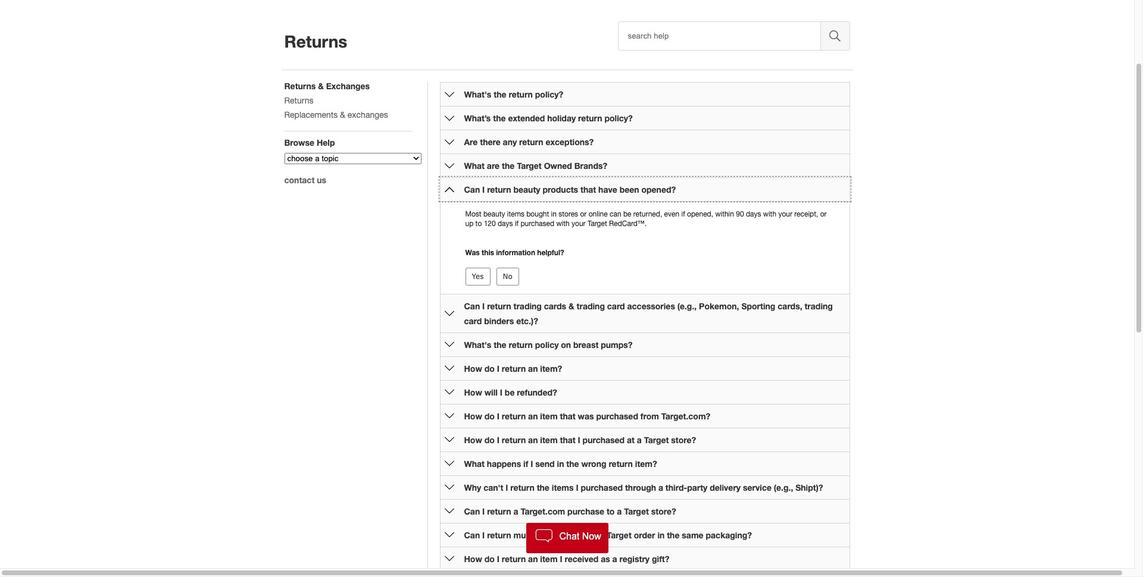 Task type: locate. For each thing, give the bounding box(es) containing it.
0 horizontal spatial in
[[551, 210, 557, 219]]

2 an from the top
[[528, 411, 538, 421]]

how for how do i return an item that was purchased from target.com?
[[464, 411, 482, 421]]

0 horizontal spatial your
[[572, 219, 586, 228]]

store? down third-
[[651, 506, 676, 517]]

returns & exchanges returns replacements & exchanges
[[284, 81, 388, 120]]

replacements
[[284, 110, 338, 120]]

items up how do i return an item i received as a registry gift? link
[[548, 530, 570, 540]]

policy?
[[535, 89, 563, 99], [605, 113, 633, 123]]

return
[[509, 89, 533, 99], [578, 113, 602, 123], [519, 137, 543, 147], [487, 185, 511, 195], [487, 301, 511, 311], [509, 340, 533, 350], [502, 364, 526, 374], [502, 411, 526, 421], [502, 435, 526, 445], [609, 459, 633, 469], [510, 483, 535, 493], [487, 506, 511, 517], [487, 530, 511, 540], [502, 554, 526, 564]]

0 vertical spatial card
[[607, 301, 625, 311]]

your
[[778, 210, 793, 219], [572, 219, 586, 228]]

store?
[[671, 435, 696, 445], [651, 506, 676, 517]]

1 vertical spatial that
[[560, 411, 576, 421]]

up
[[465, 219, 474, 228]]

be right will
[[505, 387, 515, 398]]

with
[[763, 210, 777, 219], [556, 219, 570, 228]]

how do i return an item? link
[[464, 364, 562, 374]]

an up send
[[528, 435, 538, 445]]

0 vertical spatial your
[[778, 210, 793, 219]]

circle arrow e image for what's the extended holiday return policy?
[[445, 113, 454, 123]]

0 vertical spatial beauty
[[514, 185, 540, 195]]

card left the accessories
[[607, 301, 625, 311]]

item down chat now link
[[540, 554, 558, 564]]

0 vertical spatial if
[[681, 210, 685, 219]]

2 how from the top
[[464, 387, 482, 398]]

circle arrow e image for are there any return exceptions?
[[445, 137, 454, 147]]

items left bought
[[507, 210, 525, 219]]

an for how do i return an item that was purchased from target.com?
[[528, 411, 538, 421]]

how will i be refunded? link
[[464, 387, 557, 398]]

circle arrow e image for how do i return an item?
[[445, 364, 454, 373]]

6 circle arrow e image from the top
[[445, 411, 454, 421]]

target.com
[[521, 506, 565, 517]]

item?
[[540, 364, 562, 374], [635, 459, 657, 469]]

2 what's from the top
[[464, 340, 491, 350]]

extended
[[508, 113, 545, 123]]

(e.g., left pokemon, on the bottom right
[[677, 301, 697, 311]]

&
[[318, 81, 324, 91], [340, 110, 345, 120], [569, 301, 574, 311]]

0 horizontal spatial or
[[580, 210, 587, 219]]

circle arrow e image
[[445, 90, 454, 99], [445, 137, 454, 147], [445, 340, 454, 350], [445, 554, 454, 564]]

1 vertical spatial be
[[505, 387, 515, 398]]

if
[[681, 210, 685, 219], [515, 219, 519, 228], [523, 459, 528, 469]]

2 what from the top
[[464, 459, 485, 469]]

circle arrow e image for how will i be refunded?
[[445, 388, 454, 397]]

3 how from the top
[[464, 411, 482, 421]]

that up what happens if i send in the wrong return item?
[[560, 435, 576, 445]]

2 trading from the left
[[577, 301, 605, 311]]

3 an from the top
[[528, 435, 538, 445]]

1 horizontal spatial item?
[[635, 459, 657, 469]]

item? up why can't i return the items i purchased through a third-party delivery service (e.g., shipt)?
[[635, 459, 657, 469]]

0 vertical spatial what
[[464, 161, 485, 171]]

with down the stores
[[556, 219, 570, 228]]

circle arrow e image for why can't i return the items i purchased through a third-party delivery service (e.g., shipt)?
[[445, 483, 454, 492]]

0 vertical spatial in
[[551, 210, 557, 219]]

1 horizontal spatial (e.g.,
[[774, 483, 793, 493]]

are there any return exceptions? link
[[464, 137, 594, 147]]

& right cards
[[569, 301, 574, 311]]

None submit
[[465, 268, 490, 286], [496, 268, 519, 286], [465, 268, 490, 286], [496, 268, 519, 286]]

2 vertical spatial item
[[540, 554, 558, 564]]

return up binders
[[487, 301, 511, 311]]

0 horizontal spatial policy?
[[535, 89, 563, 99]]

8 circle arrow e image from the top
[[445, 459, 454, 469]]

if left send
[[523, 459, 528, 469]]

2 do from the top
[[485, 411, 495, 421]]

0 horizontal spatial to
[[476, 219, 482, 228]]

target right my
[[607, 530, 632, 540]]

a
[[637, 435, 642, 445], [659, 483, 663, 493], [514, 506, 518, 517], [617, 506, 622, 517], [612, 554, 617, 564]]

an for how do i return an item?
[[528, 364, 538, 374]]

that left the was
[[560, 411, 576, 421]]

can for can i return trading cards & trading card accessories (e.g., pokemon, sporting cards, trading card binders etc.)?
[[464, 301, 480, 311]]

1 horizontal spatial from
[[641, 411, 659, 421]]

to right up
[[476, 219, 482, 228]]

0 vertical spatial item
[[540, 411, 558, 421]]

None image field
[[821, 21, 850, 51]]

why can't i return the items i purchased through a third-party delivery service (e.g., shipt)?
[[464, 483, 823, 493]]

beauty up 120
[[483, 210, 505, 219]]

to
[[476, 219, 482, 228], [607, 506, 615, 517]]

1 horizontal spatial &
[[340, 110, 345, 120]]

1 horizontal spatial if
[[523, 459, 528, 469]]

0 vertical spatial to
[[476, 219, 482, 228]]

return down how will i be refunded? link
[[502, 411, 526, 421]]

target down "are there any return exceptions?"
[[517, 161, 542, 171]]

2 circle arrow e image from the top
[[445, 137, 454, 147]]

an for how do i return an item that i purchased at a target store?
[[528, 435, 538, 445]]

service
[[743, 483, 772, 493]]

4 circle arrow e image from the top
[[445, 554, 454, 564]]

2 item from the top
[[540, 435, 558, 445]]

2 returns from the top
[[284, 81, 316, 91]]

the right what's
[[493, 113, 506, 123]]

1 vertical spatial with
[[556, 219, 570, 228]]

how do i return an item?
[[464, 364, 562, 374]]

& left exchanges
[[340, 110, 345, 120]]

0 horizontal spatial (e.g.,
[[677, 301, 697, 311]]

can inside can i return trading cards & trading card accessories (e.g., pokemon, sporting cards, trading card binders etc.)?
[[464, 301, 480, 311]]

to inside most beauty items bought in stores or online can be returned, even if opened, within 90 days with your receipt, or up to 120 days if purchased with your target redcard™.
[[476, 219, 482, 228]]

navigation
[[284, 81, 421, 320]]

2 vertical spatial items
[[548, 530, 570, 540]]

1 trading from the left
[[514, 301, 542, 311]]

how will i be refunded?
[[464, 387, 557, 398]]

days
[[746, 210, 761, 219], [498, 219, 513, 228]]

the up target.com
[[537, 483, 550, 493]]

item down refunded? at left bottom
[[540, 411, 558, 421]]

2 vertical spatial &
[[569, 301, 574, 311]]

1 horizontal spatial or
[[820, 210, 827, 219]]

4 do from the top
[[485, 554, 495, 564]]

1 vertical spatial what
[[464, 459, 485, 469]]

target
[[517, 161, 542, 171], [588, 219, 607, 228], [644, 435, 669, 445], [624, 506, 649, 517], [607, 530, 632, 540]]

what up why on the left bottom
[[464, 459, 485, 469]]

online
[[589, 210, 608, 219]]

1 vertical spatial what's
[[464, 340, 491, 350]]

why can't i return the items i purchased through a third-party delivery service (e.g., shipt)? link
[[464, 483, 823, 493]]

return right can't
[[510, 483, 535, 493]]

1 vertical spatial from
[[572, 530, 590, 540]]

days right 120
[[498, 219, 513, 228]]

target inside most beauty items bought in stores or online can be returned, even if opened, within 90 days with your receipt, or up to 120 days if purchased with your target redcard™.
[[588, 219, 607, 228]]

4 circle arrow e image from the top
[[445, 364, 454, 373]]

3 circle arrow e image from the top
[[445, 309, 454, 318]]

purchased down bought
[[521, 219, 554, 228]]

1 vertical spatial (e.g.,
[[774, 483, 793, 493]]

circle arrow e image
[[445, 113, 454, 123], [445, 161, 454, 171], [445, 309, 454, 318], [445, 364, 454, 373], [445, 388, 454, 397], [445, 411, 454, 421], [445, 435, 454, 445], [445, 459, 454, 469], [445, 483, 454, 492], [445, 507, 454, 516], [445, 531, 454, 540]]

& inside can i return trading cards & trading card accessories (e.g., pokemon, sporting cards, trading card binders etc.)?
[[569, 301, 574, 311]]

in right the order
[[658, 530, 665, 540]]

a left third-
[[659, 483, 663, 493]]

policy? up brands?
[[605, 113, 633, 123]]

most
[[465, 210, 481, 219]]

your left receipt,
[[778, 210, 793, 219]]

1 circle arrow e image from the top
[[445, 113, 454, 123]]

0 horizontal spatial trading
[[514, 301, 542, 311]]

beauty
[[514, 185, 540, 195], [483, 210, 505, 219]]

3 circle arrow e image from the top
[[445, 340, 454, 350]]

can for can i return multiple items from my target order in the same packaging?
[[464, 530, 480, 540]]

be
[[623, 210, 631, 219], [505, 387, 515, 398]]

do for how do i return an item?
[[485, 364, 495, 374]]

trading right cards,
[[805, 301, 833, 311]]

binders
[[484, 316, 514, 326]]

4 how from the top
[[464, 435, 482, 445]]

item for i
[[540, 435, 558, 445]]

or right receipt,
[[820, 210, 827, 219]]

a right the as
[[612, 554, 617, 564]]

1 do from the top
[[485, 364, 495, 374]]

return up happens
[[502, 435, 526, 445]]

bought
[[527, 210, 549, 219]]

a right at
[[637, 435, 642, 445]]

1 what from the top
[[464, 161, 485, 171]]

1 vertical spatial beauty
[[483, 210, 505, 219]]

with right 90
[[763, 210, 777, 219]]

even
[[664, 210, 680, 219]]

do for how do i return an item that i purchased at a target store?
[[485, 435, 495, 445]]

will
[[485, 387, 498, 398]]

from
[[641, 411, 659, 421], [572, 530, 590, 540]]

1 vertical spatial returns
[[284, 81, 316, 91]]

was this information helpful?
[[465, 249, 564, 257]]

an
[[528, 364, 538, 374], [528, 411, 538, 421], [528, 435, 538, 445], [528, 554, 538, 564]]

i
[[482, 185, 485, 195], [482, 301, 485, 311], [497, 364, 500, 374], [500, 387, 503, 398], [497, 411, 500, 421], [497, 435, 500, 445], [578, 435, 580, 445], [531, 459, 533, 469], [506, 483, 508, 493], [576, 483, 579, 493], [482, 506, 485, 517], [482, 530, 485, 540], [497, 554, 500, 564], [560, 554, 562, 564]]

i inside can i return trading cards & trading card accessories (e.g., pokemon, sporting cards, trading card binders etc.)?
[[482, 301, 485, 311]]

0 horizontal spatial with
[[556, 219, 570, 228]]

1 horizontal spatial days
[[746, 210, 761, 219]]

how for how do i return an item that i purchased at a target store?
[[464, 435, 482, 445]]

1 or from the left
[[580, 210, 587, 219]]

are
[[464, 137, 478, 147]]

0 horizontal spatial from
[[572, 530, 590, 540]]

2 horizontal spatial &
[[569, 301, 574, 311]]

1 how from the top
[[464, 364, 482, 374]]

wrong
[[581, 459, 606, 469]]

1 item from the top
[[540, 411, 558, 421]]

this
[[482, 249, 494, 257]]

what are the target owned brands?
[[464, 161, 608, 171]]

0 horizontal spatial &
[[318, 81, 324, 91]]

1 horizontal spatial policy?
[[605, 113, 633, 123]]

pumps?
[[601, 340, 633, 350]]

be up redcard™.
[[623, 210, 631, 219]]

3 returns from the top
[[284, 96, 314, 105]]

1 can from the top
[[464, 185, 480, 195]]

search help text field
[[618, 21, 821, 51]]

3 item from the top
[[540, 554, 558, 564]]

the
[[494, 89, 506, 99], [493, 113, 506, 123], [502, 161, 515, 171], [494, 340, 506, 350], [566, 459, 579, 469], [537, 483, 550, 493], [667, 530, 680, 540]]

navigation containing returns & exchanges
[[284, 81, 421, 320]]

2 horizontal spatial in
[[658, 530, 665, 540]]

chat now
[[559, 532, 601, 542]]

returns for returns
[[284, 32, 347, 51]]

1 horizontal spatial be
[[623, 210, 631, 219]]

item up send
[[540, 435, 558, 445]]

9 circle arrow e image from the top
[[445, 483, 454, 492]]

can i return a target.com purchase to a target store?
[[464, 506, 676, 517]]

chat
[[559, 532, 580, 542]]

target down "online"
[[588, 219, 607, 228]]

shipt)?
[[796, 483, 823, 493]]

delivery
[[710, 483, 741, 493]]

in inside most beauty items bought in stores or online can be returned, even if opened, within 90 days with your receipt, or up to 120 days if purchased with your target redcard™.
[[551, 210, 557, 219]]

can't
[[484, 483, 503, 493]]

1 vertical spatial your
[[572, 219, 586, 228]]

(e.g.,
[[677, 301, 697, 311], [774, 483, 793, 493]]

your down the stores
[[572, 219, 586, 228]]

how do i return an item that was purchased from target.com? link
[[464, 411, 711, 421]]

policy? up what's the extended holiday return policy? link
[[535, 89, 563, 99]]

return right any
[[519, 137, 543, 147]]

0 vertical spatial returns
[[284, 32, 347, 51]]

what's down binders
[[464, 340, 491, 350]]

10 circle arrow e image from the top
[[445, 507, 454, 516]]

1 vertical spatial &
[[340, 110, 345, 120]]

5 how from the top
[[464, 554, 482, 564]]

that for i
[[560, 435, 576, 445]]

items down what happens if i send in the wrong return item? link
[[552, 483, 574, 493]]

1 vertical spatial store?
[[651, 506, 676, 517]]

packaging?
[[706, 530, 752, 540]]

1 horizontal spatial beauty
[[514, 185, 540, 195]]

1 an from the top
[[528, 364, 538, 374]]

11 circle arrow e image from the top
[[445, 531, 454, 540]]

7 circle arrow e image from the top
[[445, 435, 454, 445]]

2 circle arrow e image from the top
[[445, 161, 454, 171]]

1 vertical spatial policy?
[[605, 113, 633, 123]]

an up refunded? at left bottom
[[528, 364, 538, 374]]

(e.g., left shipt)?
[[774, 483, 793, 493]]

4 an from the top
[[528, 554, 538, 564]]

0 vertical spatial from
[[641, 411, 659, 421]]

1 vertical spatial to
[[607, 506, 615, 517]]

what's up what's
[[464, 89, 491, 99]]

1 horizontal spatial trading
[[577, 301, 605, 311]]

0 horizontal spatial beauty
[[483, 210, 505, 219]]

owned
[[544, 161, 572, 171]]

can i return multiple items from my target order in the same packaging? link
[[464, 530, 752, 540]]

purchased down wrong
[[581, 483, 623, 493]]

0 vertical spatial that
[[581, 185, 596, 195]]

was
[[465, 249, 480, 257]]

days right 90
[[746, 210, 761, 219]]

etc.)?
[[516, 316, 538, 326]]

party
[[687, 483, 708, 493]]

& left 'exchanges'
[[318, 81, 324, 91]]

through
[[625, 483, 656, 493]]

trading up etc.)?
[[514, 301, 542, 311]]

2 horizontal spatial trading
[[805, 301, 833, 311]]

returned,
[[633, 210, 662, 219]]

2 vertical spatial in
[[658, 530, 665, 540]]

happens
[[487, 459, 521, 469]]

if right 120
[[515, 219, 519, 228]]

3 do from the top
[[485, 435, 495, 445]]

120
[[484, 219, 496, 228]]

0 vertical spatial &
[[318, 81, 324, 91]]

1 horizontal spatial in
[[557, 459, 564, 469]]

can
[[464, 185, 480, 195], [464, 301, 480, 311], [464, 506, 480, 517], [464, 530, 480, 540]]

most beauty items bought in stores or online can be returned, even if opened, within 90 days with your receipt, or up to 120 days if purchased with your target redcard™.
[[465, 210, 827, 228]]

purchased up at
[[596, 411, 638, 421]]

0 vertical spatial items
[[507, 210, 525, 219]]

1 vertical spatial item
[[540, 435, 558, 445]]

0 horizontal spatial card
[[464, 316, 482, 326]]

1 vertical spatial days
[[498, 219, 513, 228]]

0 vertical spatial with
[[763, 210, 777, 219]]

the down binders
[[494, 340, 506, 350]]

1 what's from the top
[[464, 89, 491, 99]]

item? down what's the return policy on breast pumps?
[[540, 364, 562, 374]]

an down multiple
[[528, 554, 538, 564]]

trading right cards
[[577, 301, 605, 311]]

beauty down what are the target owned brands? link
[[514, 185, 540, 195]]

what's the return policy? link
[[464, 89, 563, 99]]

& for can
[[569, 301, 574, 311]]

that left have
[[581, 185, 596, 195]]

in left the stores
[[551, 210, 557, 219]]

0 vertical spatial be
[[623, 210, 631, 219]]

2 can from the top
[[464, 301, 480, 311]]

how for how do i return an item?
[[464, 364, 482, 374]]

0 horizontal spatial if
[[515, 219, 519, 228]]

2 horizontal spatial if
[[681, 210, 685, 219]]

1 horizontal spatial card
[[607, 301, 625, 311]]

1 circle arrow e image from the top
[[445, 90, 454, 99]]

0 horizontal spatial item?
[[540, 364, 562, 374]]

2 vertical spatial that
[[560, 435, 576, 445]]

what's the return policy on breast pumps? link
[[464, 340, 633, 350]]

if right "even"
[[681, 210, 685, 219]]

2 vertical spatial if
[[523, 459, 528, 469]]

circle arrow s image
[[445, 185, 454, 194]]

0 horizontal spatial days
[[498, 219, 513, 228]]

3 can from the top
[[464, 506, 480, 517]]

0 vertical spatial what's
[[464, 89, 491, 99]]

target.com?
[[661, 411, 711, 421]]

2 vertical spatial returns
[[284, 96, 314, 105]]

5 circle arrow e image from the top
[[445, 388, 454, 397]]

circle arrow e image for can i return a target.com purchase to a target store?
[[445, 507, 454, 516]]

can i return multiple items from my target order in the same packaging?
[[464, 530, 752, 540]]

or left "online"
[[580, 210, 587, 219]]

circle arrow e image for what's the return policy on breast pumps?
[[445, 340, 454, 350]]

what's for what's the return policy?
[[464, 89, 491, 99]]

store? down target.com?
[[671, 435, 696, 445]]

what's for what's the return policy on breast pumps?
[[464, 340, 491, 350]]

0 vertical spatial (e.g.,
[[677, 301, 697, 311]]

purchased
[[521, 219, 554, 228], [596, 411, 638, 421], [583, 435, 625, 445], [581, 483, 623, 493]]

to up can i return multiple items from my target order in the same packaging? link at bottom
[[607, 506, 615, 517]]

1 returns from the top
[[284, 32, 347, 51]]

an down refunded? at left bottom
[[528, 411, 538, 421]]

in right send
[[557, 459, 564, 469]]

what left are
[[464, 161, 485, 171]]

4 can from the top
[[464, 530, 480, 540]]

card left binders
[[464, 316, 482, 326]]



Task type: describe. For each thing, give the bounding box(es) containing it.
& for returns
[[340, 110, 345, 120]]

cards
[[544, 301, 566, 311]]

how for how do i return an item i received as a registry gift?
[[464, 554, 482, 564]]

items inside most beauty items bought in stores or online can be returned, even if opened, within 90 days with your receipt, or up to 120 days if purchased with your target redcard™.
[[507, 210, 525, 219]]

return left multiple
[[487, 530, 511, 540]]

what happens if i send in the wrong return item?
[[464, 459, 657, 469]]

was
[[578, 411, 594, 421]]

0 vertical spatial store?
[[671, 435, 696, 445]]

circle arrow e image for how do i return an item i received as a registry gift?
[[445, 554, 454, 564]]

registry
[[620, 554, 650, 564]]

circle arrow e image for what are the target owned brands?
[[445, 161, 454, 171]]

what are the target owned brands? link
[[464, 161, 608, 171]]

have
[[598, 185, 617, 195]]

sporting
[[742, 301, 776, 311]]

circle arrow e image for how do i return an item that was purchased from target.com?
[[445, 411, 454, 421]]

2 or from the left
[[820, 210, 827, 219]]

0 vertical spatial policy?
[[535, 89, 563, 99]]

be inside most beauty items bought in stores or online can be returned, even if opened, within 90 days with your receipt, or up to 120 days if purchased with your target redcard™.
[[623, 210, 631, 219]]

information
[[496, 249, 535, 257]]

0 vertical spatial item?
[[540, 364, 562, 374]]

opened?
[[642, 185, 676, 195]]

return right holiday
[[578, 113, 602, 123]]

the right are
[[502, 161, 515, 171]]

products
[[543, 185, 578, 195]]

gift?
[[652, 554, 670, 564]]

the left wrong
[[566, 459, 579, 469]]

90
[[736, 210, 744, 219]]

return up extended on the top
[[509, 89, 533, 99]]

help
[[317, 138, 335, 148]]

why
[[464, 483, 481, 493]]

multiple
[[514, 530, 545, 540]]

the left 'same'
[[667, 530, 680, 540]]

1 vertical spatial item?
[[635, 459, 657, 469]]

purchased inside most beauty items bought in stores or online can be returned, even if opened, within 90 days with your receipt, or up to 120 days if purchased with your target redcard™.
[[521, 219, 554, 228]]

a up can i return multiple items from my target order in the same packaging? link at bottom
[[617, 506, 622, 517]]

pokemon,
[[699, 301, 739, 311]]

contact us
[[284, 175, 326, 185]]

cards,
[[778, 301, 802, 311]]

purchased up wrong
[[583, 435, 625, 445]]

how do i return an item i received as a registry gift? link
[[464, 554, 670, 564]]

1 vertical spatial in
[[557, 459, 564, 469]]

can i return a target.com purchase to a target store? link
[[464, 506, 676, 517]]

order
[[634, 530, 655, 540]]

browse
[[284, 138, 314, 148]]

same
[[682, 530, 704, 540]]

within
[[715, 210, 734, 219]]

what's the extended holiday return policy?
[[464, 113, 633, 123]]

brands?
[[574, 161, 608, 171]]

us
[[317, 175, 326, 185]]

circle arrow e image for what's the return policy?
[[445, 90, 454, 99]]

what for what happens if i send in the wrong return item?
[[464, 459, 485, 469]]

redcard™.
[[609, 219, 647, 228]]

circle arrow e image for can i return trading cards & trading card accessories (e.g., pokemon, sporting cards, trading card binders etc.)?
[[445, 309, 454, 318]]

a left target.com
[[514, 506, 518, 517]]

1 vertical spatial items
[[552, 483, 574, 493]]

the up there
[[494, 89, 506, 99]]

what's
[[464, 113, 491, 123]]

1 vertical spatial if
[[515, 219, 519, 228]]

1 horizontal spatial with
[[763, 210, 777, 219]]

what happens if i send in the wrong return item? link
[[464, 459, 657, 469]]

contact
[[284, 175, 315, 185]]

can i return trading cards & trading card accessories (e.g., pokemon, sporting cards, trading card binders etc.)? link
[[464, 301, 833, 326]]

policy
[[535, 340, 559, 350]]

item for was
[[540, 411, 558, 421]]

accessories
[[627, 301, 675, 311]]

return down at
[[609, 459, 633, 469]]

now
[[582, 532, 601, 542]]

any
[[503, 137, 517, 147]]

at
[[627, 435, 635, 445]]

can for can i return a target.com purchase to a target store?
[[464, 506, 480, 517]]

do for how do i return an item that was purchased from target.com?
[[485, 411, 495, 421]]

can i return beauty products that have been opened?
[[464, 185, 676, 195]]

target right at
[[644, 435, 669, 445]]

0 vertical spatial days
[[746, 210, 761, 219]]

exchanges
[[348, 110, 388, 120]]

refunded?
[[517, 387, 557, 398]]

(e.g., inside can i return trading cards & trading card accessories (e.g., pokemon, sporting cards, trading card binders etc.)?
[[677, 301, 697, 311]]

third-
[[666, 483, 687, 493]]

return up how will i be refunded? link
[[502, 364, 526, 374]]

contact us link
[[284, 175, 326, 185]]

1 vertical spatial card
[[464, 316, 482, 326]]

are
[[487, 161, 500, 171]]

can
[[610, 210, 621, 219]]

circle arrow e image for how do i return an item that i purchased at a target store?
[[445, 435, 454, 445]]

are there any return exceptions?
[[464, 137, 594, 147]]

how do i return an item that was purchased from target.com?
[[464, 411, 711, 421]]

opened,
[[687, 210, 713, 219]]

return down etc.)?
[[509, 340, 533, 350]]

returns for returns & exchanges returns replacements & exchanges
[[284, 81, 316, 91]]

can for can i return beauty products that have been opened?
[[464, 185, 480, 195]]

circle arrow e image for what happens if i send in the wrong return item?
[[445, 459, 454, 469]]

return down multiple
[[502, 554, 526, 564]]

been
[[620, 185, 639, 195]]

browse help
[[284, 138, 335, 148]]

helpful?
[[537, 249, 564, 257]]

my
[[593, 530, 605, 540]]

how for how will i be refunded?
[[464, 387, 482, 398]]

an for how do i return an item i received as a registry gift?
[[528, 554, 538, 564]]

that for was
[[560, 411, 576, 421]]

0 horizontal spatial be
[[505, 387, 515, 398]]

there
[[480, 137, 501, 147]]

exchanges
[[326, 81, 370, 91]]

what's the return policy on breast pumps?
[[464, 340, 633, 350]]

breast
[[573, 340, 599, 350]]

1 horizontal spatial to
[[607, 506, 615, 517]]

1 horizontal spatial your
[[778, 210, 793, 219]]

what's the return policy?
[[464, 89, 563, 99]]

receipt,
[[795, 210, 818, 219]]

how do i return an item that i purchased at a target store?
[[464, 435, 696, 445]]

received
[[565, 554, 599, 564]]

as
[[601, 554, 610, 564]]

stores
[[559, 210, 578, 219]]

what for what are the target owned brands?
[[464, 161, 485, 171]]

exceptions?
[[546, 137, 594, 147]]

return down can't
[[487, 506, 511, 517]]

how do i return an item i received as a registry gift?
[[464, 554, 670, 564]]

target down "through"
[[624, 506, 649, 517]]

can i return beauty products that have been opened? link
[[464, 185, 676, 195]]

circle arrow e image for can i return multiple items from my target order in the same packaging?
[[445, 531, 454, 540]]

do for how do i return an item i received as a registry gift?
[[485, 554, 495, 564]]

return down are
[[487, 185, 511, 195]]

3 trading from the left
[[805, 301, 833, 311]]

beauty inside most beauty items bought in stores or online can be returned, even if opened, within 90 days with your receipt, or up to 120 days if purchased with your target redcard™.
[[483, 210, 505, 219]]

return inside can i return trading cards & trading card accessories (e.g., pokemon, sporting cards, trading card binders etc.)?
[[487, 301, 511, 311]]

item for received
[[540, 554, 558, 564]]



Task type: vqa. For each thing, say whether or not it's contained in the screenshot.
circle arrow e icon corresponding to What happens if I send in the wrong return item?
yes



